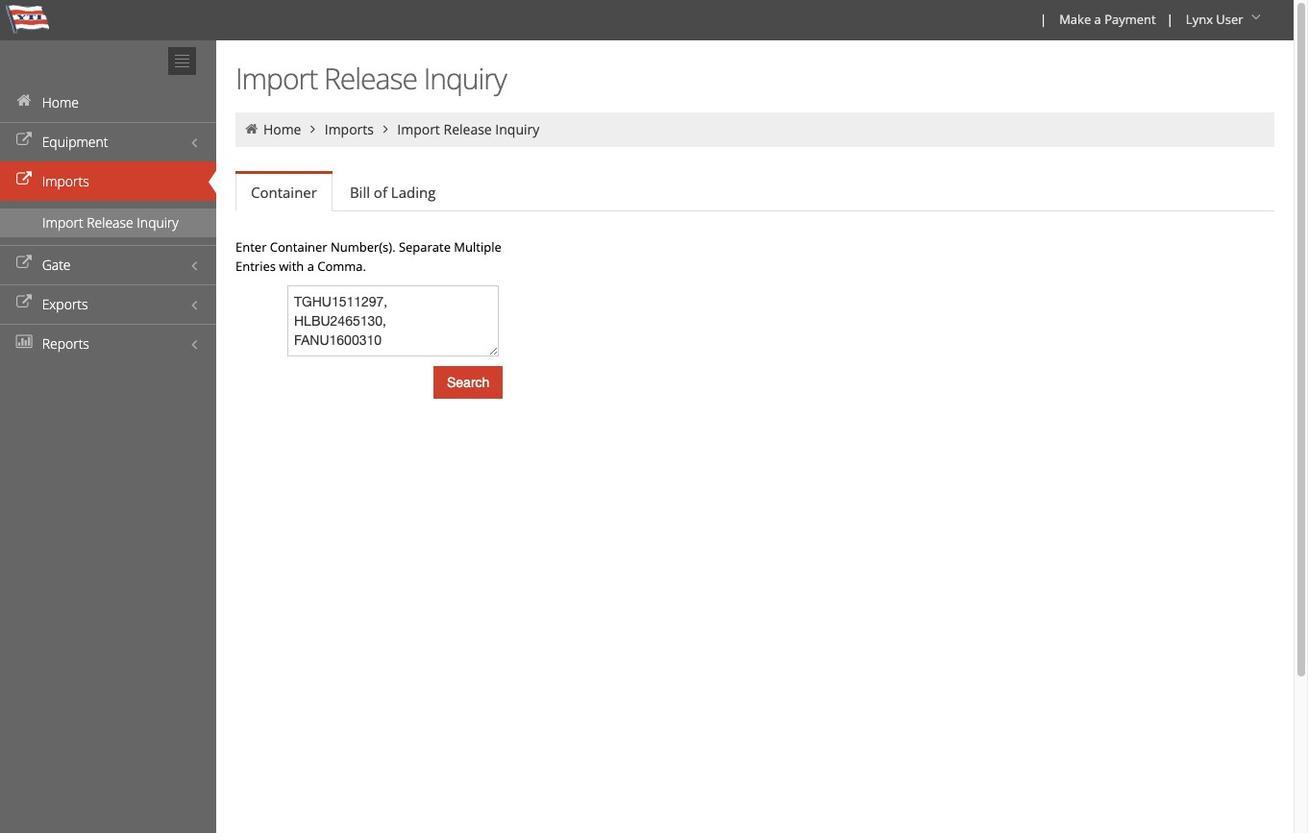 Task type: vqa. For each thing, say whether or not it's contained in the screenshot.
"Import Release Inquiry" link to the bottom
yes



Task type: locate. For each thing, give the bounding box(es) containing it.
1 external link image from the top
[[14, 134, 34, 147]]

None text field
[[287, 285, 499, 357]]

home link up equipment
[[0, 83, 216, 122]]

import release inquiry up angle right icon
[[235, 59, 506, 98]]

1 horizontal spatial imports
[[325, 120, 374, 138]]

external link image up external link image
[[14, 134, 34, 147]]

1 vertical spatial import release inquiry
[[397, 120, 539, 138]]

1 vertical spatial imports
[[42, 172, 89, 190]]

imports right angle right image
[[325, 120, 374, 138]]

container link
[[235, 174, 332, 211]]

imports link right angle right image
[[325, 120, 374, 138]]

release up angle right icon
[[324, 59, 417, 98]]

1 vertical spatial a
[[307, 258, 314, 275]]

separate
[[399, 238, 451, 256]]

0 horizontal spatial imports link
[[0, 161, 216, 201]]

1 horizontal spatial home link
[[263, 120, 301, 138]]

make a payment
[[1059, 11, 1156, 28]]

0 horizontal spatial home image
[[14, 94, 34, 108]]

1 horizontal spatial import
[[235, 59, 317, 98]]

import right angle right icon
[[397, 120, 440, 138]]

lynx user link
[[1177, 0, 1273, 40]]

0 vertical spatial a
[[1094, 11, 1101, 28]]

angle right image
[[305, 122, 321, 136]]

| left lynx
[[1167, 11, 1173, 28]]

release right angle right icon
[[444, 120, 492, 138]]

1 | from the left
[[1040, 11, 1047, 28]]

import for the topmost import release inquiry link
[[397, 120, 440, 138]]

1 vertical spatial container
[[270, 238, 327, 256]]

home image left angle right image
[[243, 122, 260, 136]]

0 horizontal spatial imports
[[42, 172, 89, 190]]

import release inquiry right angle right icon
[[397, 120, 539, 138]]

lynx
[[1186, 11, 1213, 28]]

2 vertical spatial import release inquiry
[[42, 213, 179, 232]]

0 horizontal spatial a
[[307, 258, 314, 275]]

2 horizontal spatial release
[[444, 120, 492, 138]]

1 horizontal spatial |
[[1167, 11, 1173, 28]]

imports link down equipment
[[0, 161, 216, 201]]

home left angle right image
[[263, 120, 301, 138]]

home link left angle right image
[[263, 120, 301, 138]]

0 vertical spatial import
[[235, 59, 317, 98]]

inquiry
[[424, 59, 506, 98], [495, 120, 539, 138], [137, 213, 179, 232]]

release
[[324, 59, 417, 98], [444, 120, 492, 138], [87, 213, 133, 232]]

reports
[[42, 334, 89, 353]]

equipment
[[42, 133, 108, 151]]

container up with
[[270, 238, 327, 256]]

release up gate link
[[87, 213, 133, 232]]

1 vertical spatial import release inquiry link
[[0, 209, 216, 237]]

external link image
[[14, 173, 34, 186]]

a right the make
[[1094, 11, 1101, 28]]

import release inquiry link up gate link
[[0, 209, 216, 237]]

a inside 'enter container number(s).  separate multiple entries with a comma.'
[[307, 258, 314, 275]]

import release inquiry up gate link
[[42, 213, 179, 232]]

home image up external link image
[[14, 94, 34, 108]]

external link image inside exports link
[[14, 296, 34, 309]]

1 vertical spatial home
[[263, 120, 301, 138]]

imports
[[325, 120, 374, 138], [42, 172, 89, 190]]

container up enter
[[251, 183, 317, 202]]

import up 'gate'
[[42, 213, 83, 232]]

0 horizontal spatial import
[[42, 213, 83, 232]]

import for left import release inquiry link
[[42, 213, 83, 232]]

angle right image
[[377, 122, 394, 136]]

reports link
[[0, 324, 216, 363]]

0 vertical spatial external link image
[[14, 134, 34, 147]]

2 vertical spatial external link image
[[14, 296, 34, 309]]

number(s).
[[331, 238, 396, 256]]

home image
[[14, 94, 34, 108], [243, 122, 260, 136]]

0 vertical spatial import release inquiry
[[235, 59, 506, 98]]

2 vertical spatial release
[[87, 213, 133, 232]]

0 horizontal spatial home link
[[0, 83, 216, 122]]

payment
[[1105, 11, 1156, 28]]

2 external link image from the top
[[14, 257, 34, 270]]

1 horizontal spatial a
[[1094, 11, 1101, 28]]

home up equipment
[[42, 93, 79, 111]]

import up angle right image
[[235, 59, 317, 98]]

external link image up bar chart icon
[[14, 296, 34, 309]]

import release inquiry link right angle right icon
[[397, 120, 539, 138]]

a
[[1094, 11, 1101, 28], [307, 258, 314, 275]]

external link image
[[14, 134, 34, 147], [14, 257, 34, 270], [14, 296, 34, 309]]

1 vertical spatial import
[[397, 120, 440, 138]]

| left the make
[[1040, 11, 1047, 28]]

0 horizontal spatial home
[[42, 93, 79, 111]]

external link image left 'gate'
[[14, 257, 34, 270]]

1 vertical spatial external link image
[[14, 257, 34, 270]]

home link
[[0, 83, 216, 122], [263, 120, 301, 138]]

import release inquiry
[[235, 59, 506, 98], [397, 120, 539, 138], [42, 213, 179, 232]]

2 horizontal spatial import
[[397, 120, 440, 138]]

0 vertical spatial container
[[251, 183, 317, 202]]

bar chart image
[[14, 335, 34, 349]]

|
[[1040, 11, 1047, 28], [1167, 11, 1173, 28]]

imports link
[[325, 120, 374, 138], [0, 161, 216, 201]]

3 external link image from the top
[[14, 296, 34, 309]]

external link image inside gate link
[[14, 257, 34, 270]]

a right with
[[307, 258, 314, 275]]

imports down equipment
[[42, 172, 89, 190]]

1 horizontal spatial import release inquiry link
[[397, 120, 539, 138]]

enter
[[235, 238, 267, 256]]

import release inquiry link
[[397, 120, 539, 138], [0, 209, 216, 237]]

search
[[447, 375, 490, 390]]

1 vertical spatial home image
[[243, 122, 260, 136]]

1 horizontal spatial home image
[[243, 122, 260, 136]]

external link image inside "equipment" "link"
[[14, 134, 34, 147]]

2 vertical spatial import
[[42, 213, 83, 232]]

0 vertical spatial imports link
[[325, 120, 374, 138]]

angle down image
[[1247, 11, 1266, 24]]

import
[[235, 59, 317, 98], [397, 120, 440, 138], [42, 213, 83, 232]]

make a payment link
[[1051, 0, 1163, 40]]

external link image for exports
[[14, 296, 34, 309]]

user
[[1216, 11, 1243, 28]]

0 vertical spatial release
[[324, 59, 417, 98]]

lynx user
[[1186, 11, 1243, 28]]

1 vertical spatial imports link
[[0, 161, 216, 201]]

container
[[251, 183, 317, 202], [270, 238, 327, 256]]

home
[[42, 93, 79, 111], [263, 120, 301, 138]]

0 horizontal spatial |
[[1040, 11, 1047, 28]]

of
[[374, 183, 387, 202]]

multiple
[[454, 238, 502, 256]]



Task type: describe. For each thing, give the bounding box(es) containing it.
bill of lading link
[[334, 173, 451, 211]]

0 vertical spatial home image
[[14, 94, 34, 108]]

0 horizontal spatial release
[[87, 213, 133, 232]]

bill
[[350, 183, 370, 202]]

2 | from the left
[[1167, 11, 1173, 28]]

exports
[[42, 295, 88, 313]]

equipment link
[[0, 122, 216, 161]]

0 horizontal spatial import release inquiry link
[[0, 209, 216, 237]]

enter container number(s).  separate multiple entries with a comma.
[[235, 238, 502, 275]]

container inside 'enter container number(s).  separate multiple entries with a comma.'
[[270, 238, 327, 256]]

comma.
[[317, 258, 366, 275]]

1 horizontal spatial home
[[263, 120, 301, 138]]

1 vertical spatial inquiry
[[495, 120, 539, 138]]

1 horizontal spatial imports link
[[325, 120, 374, 138]]

with
[[279, 258, 304, 275]]

search button
[[433, 366, 503, 399]]

2 vertical spatial inquiry
[[137, 213, 179, 232]]

1 vertical spatial release
[[444, 120, 492, 138]]

external link image for equipment
[[14, 134, 34, 147]]

gate link
[[0, 245, 216, 285]]

bill of lading
[[350, 183, 436, 202]]

exports link
[[0, 285, 216, 324]]

1 horizontal spatial release
[[324, 59, 417, 98]]

0 vertical spatial imports
[[325, 120, 374, 138]]

external link image for gate
[[14, 257, 34, 270]]

0 vertical spatial inquiry
[[424, 59, 506, 98]]

lading
[[391, 183, 436, 202]]

make
[[1059, 11, 1091, 28]]

0 vertical spatial import release inquiry link
[[397, 120, 539, 138]]

entries
[[235, 258, 276, 275]]

0 vertical spatial home
[[42, 93, 79, 111]]

gate
[[42, 256, 71, 274]]



